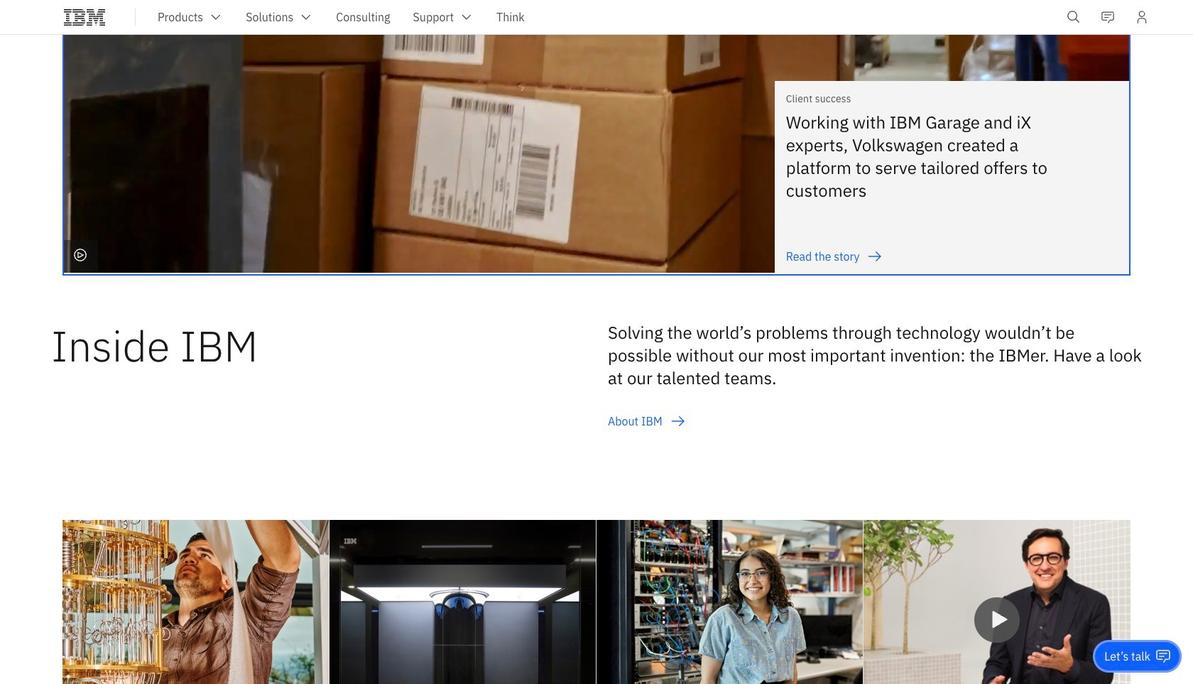 Task type: vqa. For each thing, say whether or not it's contained in the screenshot.
Let's talk element
yes



Task type: locate. For each thing, give the bounding box(es) containing it.
let's talk element
[[1105, 649, 1151, 664]]



